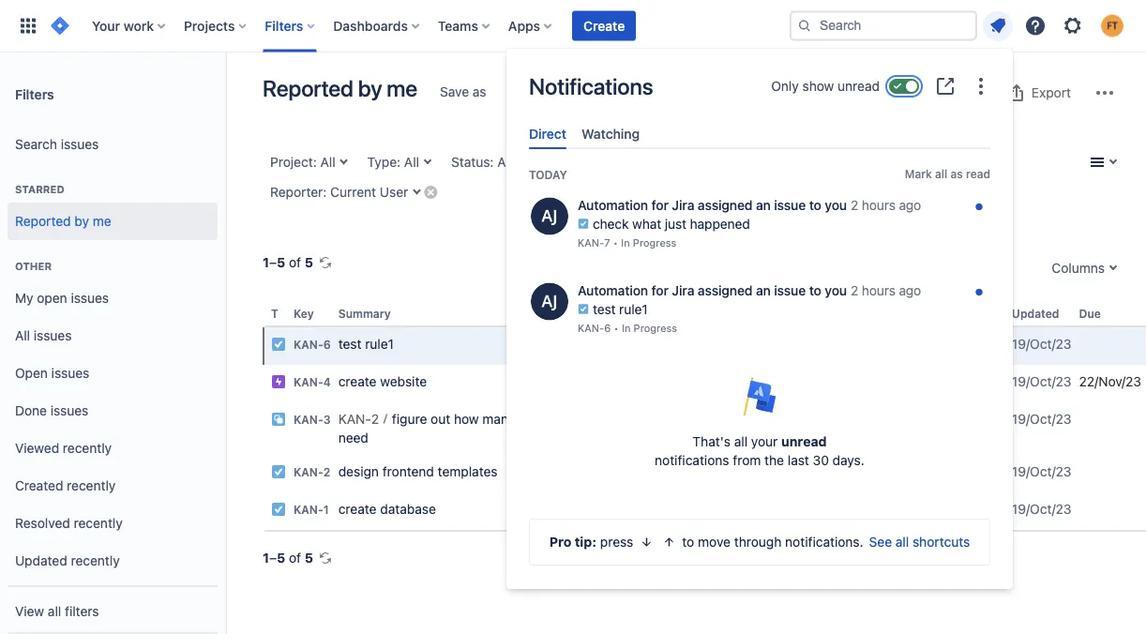 Task type: vqa. For each thing, say whether or not it's contained in the screenshot.
right Transition
no



Task type: describe. For each thing, give the bounding box(es) containing it.
2 – from the top
[[269, 550, 277, 566]]

from
[[733, 452, 761, 468]]

small image
[[799, 85, 814, 100]]

website
[[380, 374, 427, 390]]

all for see
[[896, 534, 909, 550]]

notifications.
[[785, 534, 864, 550]]

kan-6 link
[[294, 338, 331, 352]]

days.
[[833, 452, 865, 468]]

current
[[330, 184, 376, 200]]

remove criteria image
[[423, 184, 438, 199]]

recently for created recently
[[67, 478, 116, 494]]

2 1 – 5 of 5 from the top
[[263, 550, 313, 566]]

as inside notifications dialog
[[951, 168, 963, 181]]

sidebar navigation image
[[205, 75, 246, 113]]

that's
[[693, 433, 731, 449]]

figure
[[392, 412, 427, 427]]

kan- for kan-6 test rule1
[[294, 338, 323, 352]]

open in google sheets image
[[879, 85, 894, 100]]

kan- for kan-4 create website
[[294, 376, 323, 389]]

see all shortcuts
[[869, 534, 970, 550]]

search image
[[798, 18, 813, 33]]

notifications
[[655, 452, 730, 468]]

open issues
[[15, 366, 89, 381]]

apps
[[508, 18, 541, 33]]

create website link
[[338, 374, 427, 390]]

0 vertical spatial 1
[[263, 255, 269, 270]]

need
[[338, 430, 369, 446]]

1 1 – 5 of 5 from the top
[[263, 255, 313, 270]]

5 down kan-1
[[305, 550, 313, 566]]

kan-1 link
[[294, 504, 329, 517]]

test
[[338, 336, 362, 352]]

subtask image
[[271, 412, 286, 427]]

reported by me inside starred group
[[15, 214, 111, 229]]

all for mark
[[935, 168, 948, 181]]

1 of from the top
[[289, 255, 301, 270]]

out
[[431, 412, 451, 427]]

apps button
[[503, 11, 559, 41]]

medium image
[[793, 465, 808, 480]]

created recently link
[[8, 467, 218, 505]]

mark
[[905, 168, 932, 181]]

all for type: all
[[404, 154, 419, 170]]

done issues
[[15, 403, 89, 419]]

view all filters link
[[8, 593, 218, 631]]

2 for kan-2 design frontend templates
[[323, 466, 330, 479]]

1 automation for jira image from the top
[[531, 197, 569, 235]]

1 create from the top
[[338, 374, 377, 390]]

view
[[15, 604, 44, 619]]

design frontend templates link
[[338, 464, 498, 480]]

all for that's
[[734, 433, 748, 449]]

reported by me link
[[8, 203, 218, 240]]

kan-2
[[338, 412, 379, 427]]

type:
[[367, 154, 401, 170]]

all issues link
[[8, 317, 218, 355]]

columns button
[[1043, 253, 1124, 283]]

your
[[751, 433, 778, 449]]

notifications
[[529, 73, 653, 99]]

my open issues
[[15, 290, 109, 306]]

database
[[380, 502, 436, 517]]

your work
[[92, 18, 154, 33]]

reported inside starred group
[[15, 214, 71, 229]]

teams
[[438, 18, 478, 33]]

unassigned
[[627, 464, 699, 480]]

all for status: all
[[497, 154, 513, 170]]

unresolved
[[866, 464, 935, 480]]

notifications image
[[987, 15, 1010, 37]]

search
[[15, 137, 57, 152]]

teams button
[[432, 11, 497, 41]]

viewed recently
[[15, 441, 112, 456]]

1 horizontal spatial unread
[[838, 78, 880, 94]]

filters
[[65, 604, 99, 619]]

save as button
[[431, 77, 496, 107]]

issues for all issues
[[34, 328, 72, 343]]

Search issues using keywords text field
[[713, 147, 826, 177]]

22/nov/23
[[1080, 374, 1142, 390]]

by inside starred group
[[74, 214, 89, 229]]

issues inside my open issues 'link'
[[71, 290, 109, 306]]

created
[[15, 478, 63, 494]]

view all filters
[[15, 604, 99, 619]]

see
[[869, 534, 892, 550]]

your profile and settings image
[[1102, 15, 1124, 37]]

starred
[[15, 183, 64, 196]]

open
[[37, 290, 67, 306]]

appswitcher icon image
[[17, 15, 39, 37]]

2 for kan-2
[[371, 412, 379, 427]]

recently for resolved recently
[[74, 516, 123, 531]]

5 up key
[[305, 255, 313, 270]]

my open issues link
[[8, 280, 218, 317]]

mark all as read button
[[905, 166, 991, 182]]

issues for done issues
[[50, 403, 89, 419]]

kan-6 test rule1
[[294, 336, 394, 352]]

2 vertical spatial 1
[[263, 550, 269, 566]]

tip:
[[575, 534, 597, 550]]

the
[[765, 452, 784, 468]]

0 horizontal spatial as
[[473, 84, 487, 99]]

recently for viewed recently
[[63, 441, 112, 456]]

test rule1 link
[[338, 336, 394, 352]]

filters button
[[259, 11, 322, 41]]

that's all your unread notifications from the last 30 days.
[[655, 433, 865, 468]]

watching
[[582, 126, 640, 141]]

press
[[600, 534, 634, 550]]

kan-4 create website
[[294, 374, 427, 390]]

me inside starred group
[[93, 214, 111, 229]]

due
[[1080, 307, 1101, 320]]

notifications dialog
[[507, 49, 1013, 589]]

issues for open issues
[[51, 366, 89, 381]]

4
[[323, 376, 331, 389]]

see all shortcuts button
[[869, 533, 970, 552]]

my
[[15, 290, 33, 306]]

done issues link
[[8, 392, 218, 430]]

unread inside that's all your unread notifications from the last 30 days.
[[782, 433, 827, 449]]

do
[[838, 466, 855, 479]]

created recently
[[15, 478, 116, 494]]

0 vertical spatial reported
[[263, 75, 354, 101]]

all issues
[[15, 328, 72, 343]]

banner containing your work
[[0, 0, 1147, 53]]

assignee
[[627, 307, 678, 320]]

open in microsoft excel image
[[839, 85, 854, 100]]

export
[[1032, 85, 1071, 100]]



Task type: locate. For each thing, give the bounding box(es) containing it.
reported by me down starred
[[15, 214, 111, 229]]

tab list containing direct
[[522, 118, 998, 149]]

pro
[[550, 534, 572, 550]]

0 horizontal spatial reported
[[15, 214, 71, 229]]

1 vertical spatial by
[[74, 214, 89, 229]]

create down the design in the left of the page
[[338, 502, 377, 517]]

all inside that's all your unread notifications from the last 30 days.
[[734, 433, 748, 449]]

1 vertical spatial of
[[289, 550, 301, 566]]

more image
[[970, 75, 993, 98]]

0 horizontal spatial kan-2 link
[[294, 466, 330, 479]]

1 – 5 of 5
[[263, 255, 313, 270], [263, 550, 313, 566]]

0 vertical spatial by
[[358, 75, 382, 101]]

task image down t
[[271, 337, 286, 352]]

1 vertical spatial as
[[951, 168, 963, 181]]

done
[[15, 403, 47, 419]]

1 vertical spatial unread
[[782, 433, 827, 449]]

issues up open issues
[[34, 328, 72, 343]]

jql
[[963, 153, 987, 169]]

1 vertical spatial create
[[338, 502, 377, 517]]

town
[[667, 336, 699, 352], [750, 374, 782, 390], [750, 412, 782, 427], [750, 464, 782, 480]]

unread up last
[[782, 433, 827, 449]]

kan-
[[294, 338, 323, 352], [294, 376, 323, 389], [338, 412, 371, 427], [294, 413, 323, 427], [294, 466, 323, 479], [294, 504, 323, 517]]

all for view
[[48, 604, 61, 619]]

viewed recently link
[[8, 430, 218, 467]]

1 vertical spatial 2
[[323, 466, 330, 479]]

kan- for kan-2 design frontend templates
[[294, 466, 323, 479]]

kan- inside kan-6 test rule1
[[294, 338, 323, 352]]

1 – 5 of 5 up t
[[263, 255, 313, 270]]

all up reporter: current user
[[320, 154, 336, 170]]

endpoints
[[519, 412, 579, 427]]

of down kan-1 link
[[289, 550, 301, 566]]

to left jql
[[947, 153, 959, 169]]

reported down starred
[[15, 214, 71, 229]]

1 vertical spatial me
[[93, 214, 111, 229]]

create
[[338, 374, 377, 390], [338, 502, 377, 517]]

issues for search issues
[[61, 137, 99, 152]]

filters up search
[[15, 86, 54, 102]]

30
[[813, 452, 829, 468]]

recently for updated recently
[[71, 553, 120, 569]]

kan- inside kan-2 design frontend templates
[[294, 466, 323, 479]]

issues inside all issues link
[[34, 328, 72, 343]]

kan- up 'need'
[[338, 412, 371, 427]]

recently up 'created recently'
[[63, 441, 112, 456]]

only
[[771, 78, 799, 94]]

task image
[[271, 337, 286, 352], [271, 502, 286, 517]]

kan- for kan-2
[[338, 412, 371, 427]]

kan-2 link
[[338, 412, 389, 427], [294, 466, 330, 479]]

1 vertical spatial automation for jira image
[[531, 283, 569, 320]]

1 horizontal spatial to
[[947, 153, 959, 169]]

1 horizontal spatial filters
[[265, 18, 303, 33]]

1 task image from the top
[[271, 337, 286, 352]]

issues inside search issues link
[[61, 137, 99, 152]]

all inside button
[[935, 168, 948, 181]]

0 vertical spatial create
[[338, 374, 377, 390]]

funky
[[627, 336, 664, 352], [710, 374, 746, 390], [710, 412, 746, 427], [710, 464, 746, 480]]

to right arrow up icon
[[682, 534, 695, 550]]

unread right show
[[838, 78, 880, 94]]

me
[[387, 75, 418, 101], [93, 214, 111, 229]]

t
[[271, 307, 278, 320]]

recently down viewed recently link
[[67, 478, 116, 494]]

issues up viewed recently
[[50, 403, 89, 419]]

0 vertical spatial unread
[[838, 78, 880, 94]]

today
[[529, 168, 567, 181]]

through
[[734, 534, 782, 550]]

banner
[[0, 0, 1147, 53]]

create button
[[572, 11, 636, 41]]

create database link
[[338, 502, 436, 517]]

create right 4
[[338, 374, 377, 390]]

2 automation for jira image from the top
[[531, 283, 569, 320]]

updated left due
[[1012, 307, 1060, 320]]

arrow up image
[[662, 535, 677, 550]]

all down my
[[15, 328, 30, 343]]

viewed
[[15, 441, 59, 456]]

0 vertical spatial automation for jira image
[[531, 197, 569, 235]]

search issues link
[[8, 126, 218, 163]]

settings image
[[1062, 15, 1085, 37]]

as right save
[[473, 84, 487, 99]]

reported by me
[[263, 75, 418, 101], [15, 214, 111, 229]]

automation for jira image
[[531, 197, 569, 235], [531, 283, 569, 320]]

issues right 'open'
[[51, 366, 89, 381]]

last
[[788, 452, 810, 468]]

kan- for kan-3
[[294, 413, 323, 427]]

to
[[947, 153, 959, 169], [682, 534, 695, 550]]

0 vertical spatial –
[[269, 255, 277, 270]]

switch to jql link
[[903, 153, 987, 169]]

to do
[[819, 466, 855, 479]]

open
[[15, 366, 48, 381]]

kan- right subtask 'image'
[[294, 413, 323, 427]]

frontend
[[383, 464, 434, 480]]

kan- left create database
[[294, 504, 323, 517]]

share
[[946, 85, 981, 100]]

resolved
[[15, 516, 70, 531]]

recently inside 'link'
[[67, 478, 116, 494]]

open issues link
[[8, 355, 218, 392]]

0 vertical spatial updated
[[1012, 307, 1060, 320]]

0 vertical spatial as
[[473, 84, 487, 99]]

kan-1
[[294, 504, 329, 517]]

1 horizontal spatial reported
[[263, 75, 354, 101]]

figure out how many endpoints we need
[[338, 412, 600, 446]]

0 vertical spatial 1 – 5 of 5
[[263, 255, 313, 270]]

resolved recently link
[[8, 505, 218, 542]]

epic image
[[271, 374, 286, 390]]

dashboards button
[[328, 11, 427, 41]]

kan- for kan-1
[[294, 504, 323, 517]]

1 horizontal spatial by
[[358, 75, 382, 101]]

– down task image
[[269, 550, 277, 566]]

all right status:
[[497, 154, 513, 170]]

templates
[[438, 464, 498, 480]]

5 down task image
[[277, 550, 285, 566]]

2 inside kan-2 design frontend templates
[[323, 466, 330, 479]]

reporter: current user
[[270, 184, 408, 200]]

open notifications in a new tab image
[[935, 75, 957, 98]]

reported by me down dashboards
[[263, 75, 418, 101]]

kan- inside kan-4 create website
[[294, 376, 323, 389]]

0 vertical spatial 2
[[371, 412, 379, 427]]

2 task image from the top
[[271, 502, 286, 517]]

1 vertical spatial filters
[[15, 86, 54, 102]]

project:
[[270, 154, 317, 170]]

kan-4 link
[[294, 376, 331, 389]]

1 horizontal spatial kan-2 link
[[338, 412, 389, 427]]

primary element
[[11, 0, 790, 52]]

1 horizontal spatial as
[[951, 168, 963, 181]]

0 horizontal spatial reported by me
[[15, 214, 111, 229]]

1 horizontal spatial 2
[[371, 412, 379, 427]]

as
[[473, 84, 487, 99], [951, 168, 963, 181]]

projects button
[[178, 11, 254, 41]]

2 left the design in the left of the page
[[323, 466, 330, 479]]

filters right projects dropdown button
[[265, 18, 303, 33]]

other group
[[8, 240, 218, 585]]

task image
[[271, 465, 286, 480]]

issues right open
[[71, 290, 109, 306]]

columns
[[1052, 260, 1105, 276]]

task image left kan-1 link
[[271, 502, 286, 517]]

kan-2 design frontend templates
[[294, 464, 498, 480]]

issues right search
[[61, 137, 99, 152]]

1 – 5 of 5 down kan-1 link
[[263, 550, 313, 566]]

reported
[[263, 75, 354, 101], [15, 214, 71, 229]]

updated down 'resolved'
[[15, 553, 67, 569]]

1 vertical spatial to
[[682, 534, 695, 550]]

1 horizontal spatial me
[[387, 75, 418, 101]]

0 horizontal spatial by
[[74, 214, 89, 229]]

recently down 'created recently' 'link'
[[74, 516, 123, 531]]

Search field
[[790, 11, 978, 41]]

0 horizontal spatial me
[[93, 214, 111, 229]]

task image for create database
[[271, 502, 286, 517]]

other
[[15, 260, 52, 273]]

rule1
[[365, 336, 394, 352]]

0 vertical spatial task image
[[271, 337, 286, 352]]

– up t
[[269, 255, 277, 270]]

6
[[323, 338, 331, 352]]

of up key
[[289, 255, 301, 270]]

0 vertical spatial reported by me
[[263, 75, 418, 101]]

save
[[440, 84, 469, 99]]

design
[[338, 464, 379, 480]]

all right type:
[[404, 154, 419, 170]]

filters inside filters popup button
[[265, 18, 303, 33]]

updated
[[1012, 307, 1060, 320], [15, 553, 67, 569]]

2 left figure
[[371, 412, 379, 427]]

by up my open issues
[[74, 214, 89, 229]]

save as
[[440, 84, 487, 99]]

reported down filters popup button
[[263, 75, 354, 101]]

0 vertical spatial of
[[289, 255, 301, 270]]

as left read
[[951, 168, 963, 181]]

create
[[584, 18, 625, 33]]

arrow down image
[[639, 535, 654, 550]]

figure out how many endpoints we need link
[[338, 412, 600, 446]]

0 vertical spatial me
[[387, 75, 418, 101]]

1 – from the top
[[269, 255, 277, 270]]

updated recently
[[15, 553, 120, 569]]

1 vertical spatial kan-2 link
[[294, 466, 330, 479]]

19/oct/23 22/nov/23
[[1012, 374, 1142, 390]]

1 vertical spatial –
[[269, 550, 277, 566]]

all inside button
[[896, 534, 909, 550]]

tab list
[[522, 118, 998, 149]]

resolved recently
[[15, 516, 123, 531]]

kan-2 link up 'need'
[[338, 412, 389, 427]]

switch to jql
[[903, 153, 987, 169]]

1 vertical spatial reported by me
[[15, 214, 111, 229]]

how
[[454, 412, 479, 427]]

3
[[323, 413, 331, 427]]

read
[[966, 168, 991, 181]]

2 create from the top
[[338, 502, 377, 517]]

–
[[269, 255, 277, 270], [269, 550, 277, 566]]

task image for test rule1
[[271, 337, 286, 352]]

type: all
[[367, 154, 419, 170]]

starred group
[[8, 163, 218, 246]]

projects
[[184, 18, 235, 33]]

updated for updated recently
[[15, 553, 67, 569]]

to move through notifications.
[[682, 534, 864, 550]]

0 horizontal spatial 2
[[323, 466, 330, 479]]

kan-3
[[294, 413, 331, 427]]

0 horizontal spatial unread
[[782, 433, 827, 449]]

issues inside done issues link
[[50, 403, 89, 419]]

0 vertical spatial kan-2 link
[[338, 412, 389, 427]]

kan- right task image
[[294, 466, 323, 479]]

kan- down key
[[294, 338, 323, 352]]

1
[[263, 255, 269, 270], [323, 504, 329, 517], [263, 550, 269, 566]]

me left save
[[387, 75, 418, 101]]

recently down resolved recently link on the left of page
[[71, 553, 120, 569]]

all inside 'other' group
[[15, 328, 30, 343]]

we
[[583, 412, 600, 427]]

1 vertical spatial updated
[[15, 553, 67, 569]]

user
[[380, 184, 408, 200]]

me down search issues link
[[93, 214, 111, 229]]

1 horizontal spatial reported by me
[[263, 75, 418, 101]]

0 vertical spatial to
[[947, 153, 959, 169]]

help image
[[1025, 15, 1047, 37]]

status: all
[[451, 154, 513, 170]]

kan-2 link right task image
[[294, 466, 330, 479]]

of
[[289, 255, 301, 270], [289, 550, 301, 566]]

tab list inside notifications dialog
[[522, 118, 998, 149]]

updated recently link
[[8, 542, 218, 580]]

jira software image
[[49, 15, 71, 37], [49, 15, 71, 37]]

1 vertical spatial reported
[[15, 214, 71, 229]]

only show unread
[[771, 78, 880, 94]]

1 vertical spatial 1
[[323, 504, 329, 517]]

by down dashboards
[[358, 75, 382, 101]]

all
[[320, 154, 336, 170], [404, 154, 419, 170], [497, 154, 513, 170], [15, 328, 30, 343]]

5 up t
[[277, 255, 285, 270]]

0 horizontal spatial to
[[682, 534, 695, 550]]

0 horizontal spatial filters
[[15, 86, 54, 102]]

kan- right epic image
[[294, 376, 323, 389]]

2 of from the top
[[289, 550, 301, 566]]

1 horizontal spatial updated
[[1012, 307, 1060, 320]]

0 horizontal spatial updated
[[15, 553, 67, 569]]

to inside notifications dialog
[[682, 534, 695, 550]]

1 vertical spatial 1 – 5 of 5
[[263, 550, 313, 566]]

updated for updated
[[1012, 307, 1060, 320]]

1 vertical spatial task image
[[271, 502, 286, 517]]

issues inside open issues link
[[51, 366, 89, 381]]

updated inside 'other' group
[[15, 553, 67, 569]]

all for project: all
[[320, 154, 336, 170]]

0 vertical spatial filters
[[265, 18, 303, 33]]



